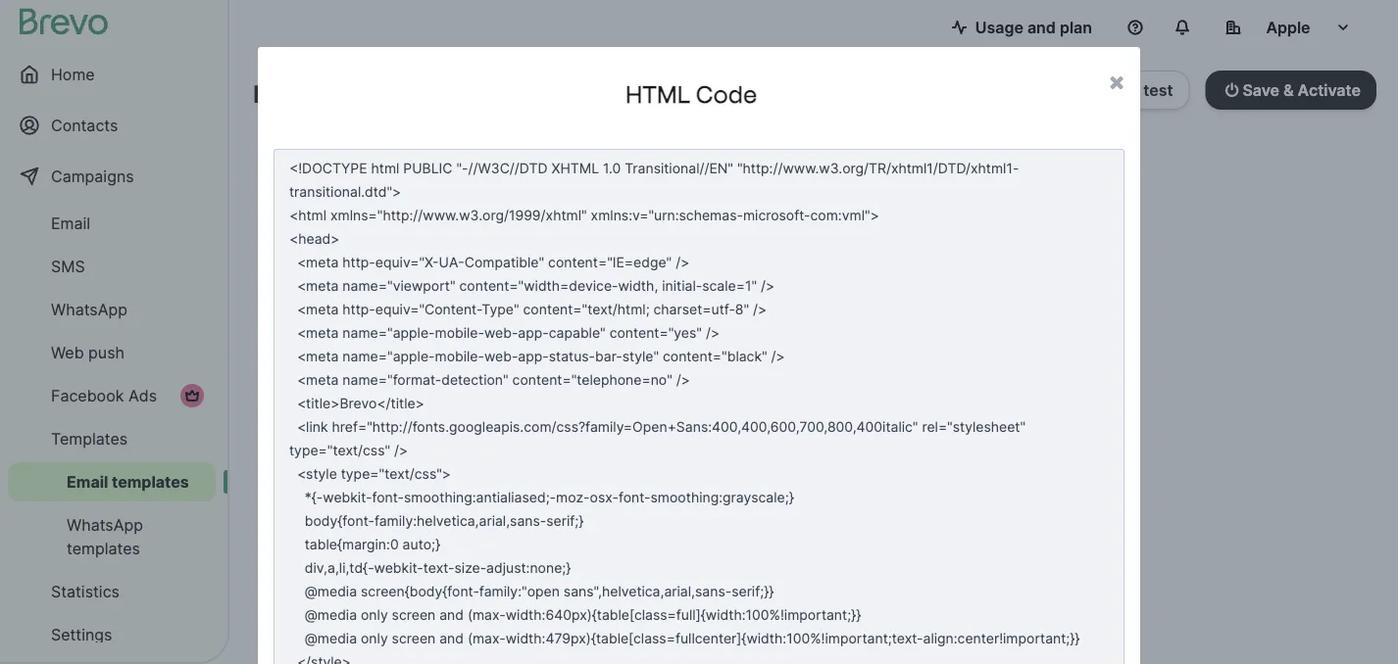 Task type: locate. For each thing, give the bounding box(es) containing it.
template
[[341, 79, 447, 108]]

and
[[1027, 18, 1056, 37]]

1 horizontal spatial apple
[[1266, 18, 1310, 37]]

facebook ads
[[51, 386, 157, 405]]

email up sms
[[51, 214, 90, 233]]

0 vertical spatial email
[[51, 214, 90, 233]]

send a test
[[1088, 80, 1173, 100]]

1 vertical spatial templates
[[67, 539, 140, 558]]

apple
[[1266, 18, 1310, 37], [606, 310, 649, 330]]

email down the 'templates' at the bottom of page
[[67, 473, 108, 492]]

sms
[[51, 257, 85, 276]]

send
[[1088, 80, 1127, 100]]

apple button
[[1210, 8, 1367, 47]]

whatsapp
[[51, 300, 127, 319], [67, 516, 143, 535]]

usage and plan button
[[936, 8, 1108, 47]]

email templates
[[67, 473, 189, 492]]

0 vertical spatial apple
[[1266, 18, 1310, 37]]

save & activate
[[1243, 80, 1361, 100]]

apple up &
[[1266, 18, 1310, 37]]

a
[[1131, 80, 1140, 100]]

<!DOCTYPE html PUBLIC "-//W3C//DTD XHTML 1.0 Transitional//EN" "http://www.w3.org/TR/xhtml1/DTD/xhtml1-transitional.dtd"> <html xmlns="http://www.w3.org/1999/xhtml" xmlns:v="urn:schemas-microsoft-com:vml"> <head>   <meta http-equiv="X-UA-Compatible" content="IE=edge" />   <meta name="viewport" content="width=device-width, initial-scale=1" />   <meta http-equiv="Content-Type" content="text/html; charset=utf-8" />   <meta name="apple-mobile-web-app-capable" content="yes" />   <meta name="apple-mobile-web-app-status-bar-style" content="black" />   <meta name="format-detection" content="telephone=no" />   <title>Brevo</title>   <link href="http://fonts.googleapis.com/css?family=Open+Sans:400,400,600,700,800,400italic" rel="stylesheet" type="text/css" />   <style type="text/css">     *{-webkit-font-smoothing:antialiased;-moz-osx-font-smoothing:grayscale;}     body{font-family:helvetica,arial,sans-serif;}     table{margin:0 auto;}     div,a,li,td{-webkit-text-size-adjust:none;}     @media screen{body{font-family:"open sans",helvetica,arial,sans-serif;}}     @media only screen and (max-width:640px){table[class=full]{width:100%!important;}}     @media only screen and (max-width:479px){table[class=fullcenter]{width:100%!important;text-align:center!important;}}   </style> </head> <body style="margin:0;padding:0;"> <table width="100%" cellspacing="0" cellpadding="0" border="0" align="center" bgcolor="#ffffff" style="background:#ffffff;">   <tbody>   <tr>     <td>       <table class="full" align="center" width="570" border="0" cellpadding="0" cellspacing="0" style="padding:0 5px;">         <tbody>         <tr>           <td height="30" width="100%"></td>         </tr>         <!---------------------- begin Content -------------------->         <!-- Title -->         <tr>           <td align="center" style="padding:0 20px;text-align:center;font-size:20px;color:#676a6c;line-height:30px;font-weight:600;" valign="middle" width="100%">             Please confirm your subscription           </td>         </tr>         <!-- /Title -->         <tr>           <td height="30" width="100%"></td>         </tr>         <!-- Button -->         <tr>           <td align="center" style="padding:0 20px;text-align:center;" valign="middle" width="100%">             <table cellspacing="0" cellpadding="0" border="0" align="center" class="fullcenter">               <tbody>               <tr>                 <td style="background:#4ca4e0;-webkit-border-radius:5px;-moz-border-radius:5px;border-radius:5px;padding:0 30px;font-weight:600;color:#ffffff;text-transform:uppercase;" align="center" bgcolor="#4ca4e0" height="45">                   <a href="{{ doubleoptin }}" target="_blank" style="color:#ffffff;font-size:14px;text-decoration:none;line-height:24px;width:100%;">Yes, subscribe me to this list</a>                 </td>               </tr>               </tbody>             </table>           </td>         </tr>         <tr>           <td height="30" width="100%"></td>         </tr>         <!-- Text -->         <tr>           <td align="center" style="padding:0 20px;text-align:center;font-size:14px;color:#676a6c;line-height:24px;" valign="middle" width="100%">             If you have received this email by mistake, simply delete it. You will not be subscribed to our mailing list if you do not click on the confirmation link above.           </td>         </tr>         <!-- /Text -->         <tr>           <td height="30" width="100%"></td>         </tr>         <!---------------------- end Content ---------------------->         <tr>           <td height="40" width="100%"></td>         </tr>         <tr>           <td align="center" style="padding:0 20px;text-align:center;font-size:16px;color:#aaaaaa;line-height:30px;font-weight:700;" valign="middle" width="100%">             brevo           </td>         </tr>         <tr>           <td height="40" width="100%"></td>         </tr>         </tbody>       </table>     </td>   </tr>   </tbody> </table> </body> </html> text field
[[274, 149, 1125, 665]]

whatsapp down email templates link
[[67, 516, 143, 535]]

1 vertical spatial apple
[[606, 310, 649, 330]]

contacts
[[51, 116, 118, 135]]

settings link
[[8, 616, 216, 655]]

whatsapp for whatsapp
[[51, 300, 127, 319]]

email templates link
[[8, 463, 216, 502]]

apple inside apple button
[[1266, 18, 1310, 37]]

settings
[[51, 625, 112, 645]]

0 vertical spatial templates
[[112, 473, 189, 492]]

email for email templates
[[67, 473, 108, 492]]

whatsapp templates link
[[8, 506, 216, 569]]

preview button
[[598, 229, 717, 268]]

0 vertical spatial whatsapp
[[51, 300, 127, 319]]

whatsapp templates
[[67, 516, 143, 558]]

0 horizontal spatial apple
[[606, 310, 649, 330]]

email
[[51, 214, 90, 233], [67, 473, 108, 492]]

templates inside whatsapp templates
[[67, 539, 140, 558]]

<apple.applelee2001@gmail.com>
[[653, 310, 908, 330]]

usage and plan
[[975, 18, 1092, 37]]

sms link
[[8, 247, 216, 286]]

whatsapp inside 'link'
[[67, 516, 143, 535]]

save & activate button
[[1206, 71, 1376, 110]]

templates up "statistics" link on the bottom of page
[[67, 539, 140, 558]]

plan
[[1060, 18, 1092, 37]]

html
[[626, 80, 691, 108]]

subscription
[[721, 342, 812, 361]]

html code document
[[258, 47, 1140, 665]]

opt-
[[539, 79, 588, 108]]

1 vertical spatial whatsapp
[[67, 516, 143, 535]]

web
[[51, 343, 84, 362]]

templates for whatsapp templates
[[67, 539, 140, 558]]

&
[[1283, 80, 1294, 100]]

html code
[[626, 80, 757, 108]]

email for email
[[51, 214, 90, 233]]

1 vertical spatial email
[[67, 473, 108, 492]]

send a test button
[[1071, 71, 1190, 110]]

whatsapp link
[[8, 290, 216, 329]]

facebook
[[51, 386, 124, 405]]

apple right :
[[606, 310, 649, 330]]

whatsapp inside 'link'
[[51, 300, 127, 319]]

whatsapp up web push
[[51, 300, 127, 319]]

templates down the "templates" link on the left bottom of page
[[112, 473, 189, 492]]

statistics link
[[8, 573, 216, 612]]

templates
[[112, 473, 189, 492], [67, 539, 140, 558]]

statistics
[[51, 582, 120, 601]]

from
[[556, 310, 594, 330]]



Task type: vqa. For each thing, say whether or not it's contained in the screenshot.
the leftmost profile
no



Task type: describe. For each thing, give the bounding box(es) containing it.
subject
[[556, 342, 612, 361]]

confirmation
[[614, 79, 759, 108]]

save
[[1243, 80, 1279, 100]]

ads
[[128, 386, 157, 405]]

your
[[683, 342, 716, 361]]

code
[[696, 80, 757, 108]]

home link
[[8, 51, 216, 98]]

setup link
[[752, 152, 795, 172]]

whatsapp for whatsapp templates
[[67, 516, 143, 535]]

home
[[51, 65, 95, 84]]

in
[[588, 79, 608, 108]]

default template double opt-in confirmation
[[253, 79, 759, 108]]

setup
[[752, 152, 795, 171]]

email link
[[8, 204, 216, 243]]

subject confirm your subscription
[[556, 342, 812, 361]]

facebook ads link
[[8, 376, 216, 416]]

campaigns link
[[8, 153, 216, 200]]

:
[[594, 310, 598, 330]]

templates
[[51, 429, 128, 449]]

templates link
[[8, 420, 216, 459]]

design link
[[827, 152, 878, 172]]

power off image
[[1225, 82, 1239, 98]]

contacts link
[[8, 102, 216, 149]]

push
[[88, 343, 124, 362]]

from : apple <apple.applelee2001@gmail.com>
[[556, 310, 908, 330]]

confirm
[[620, 342, 679, 361]]

default
[[253, 79, 335, 108]]

test
[[1143, 80, 1173, 100]]

web push link
[[8, 333, 216, 373]]

activate
[[1298, 80, 1361, 100]]

preview
[[615, 239, 676, 258]]

left___rvooi image
[[184, 388, 200, 404]]

double
[[453, 79, 533, 108]]

design
[[827, 152, 878, 171]]

usage
[[975, 18, 1023, 37]]

templates for email templates
[[112, 473, 189, 492]]

web push
[[51, 343, 124, 362]]

campaigns
[[51, 167, 134, 186]]



